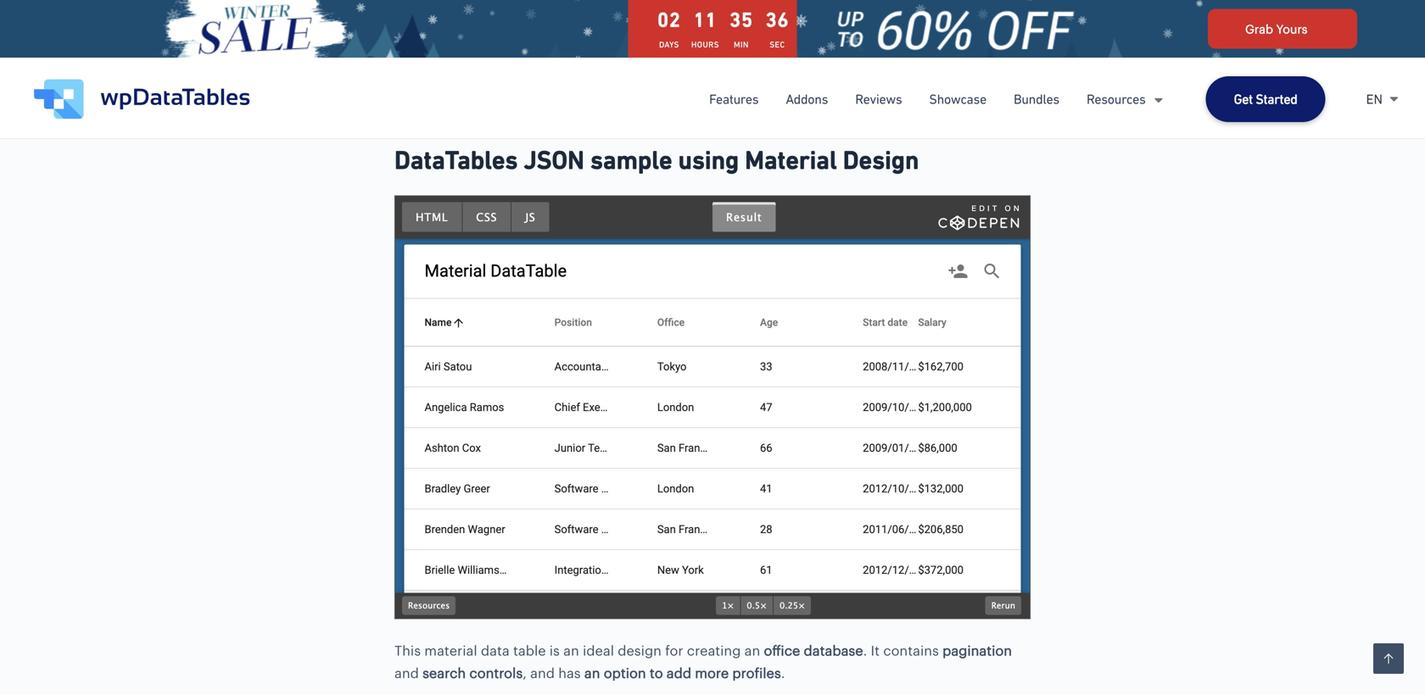 Task type: locate. For each thing, give the bounding box(es) containing it.
1 vertical spatial to
[[613, 84, 626, 99]]

this css3 table is free and easy to use. it is also customizable .
[[395, 41, 798, 57]]

2 this from the top
[[395, 643, 421, 659]]

1 vertical spatial .
[[864, 643, 868, 659]]

pagination
[[943, 643, 1012, 659]]

caret image right resources
[[1154, 98, 1163, 103]]

to left the add
[[650, 666, 663, 681]]

and right ,
[[531, 666, 555, 681]]

2 horizontal spatial .
[[864, 643, 868, 659]]

.
[[794, 41, 798, 57], [864, 643, 868, 659], [781, 666, 785, 681]]

an up profiles
[[745, 643, 761, 659]]

this inside this material data table is an ideal design for creating an office database . it contains pagination and search controls , and has an option to add more profiles .
[[395, 643, 421, 659]]

2 horizontal spatial an
[[745, 643, 761, 659]]

1 horizontal spatial is
[[550, 643, 560, 659]]

controls
[[470, 666, 523, 681]]

to for use.
[[604, 41, 618, 57]]

also
[[678, 41, 704, 57]]

table
[[464, 41, 497, 57], [513, 643, 546, 659]]

ideal
[[583, 643, 614, 659]]

office
[[764, 643, 801, 659]]

showcase link
[[930, 89, 987, 109]]

is
[[500, 41, 510, 57], [664, 41, 674, 57], [550, 643, 560, 659]]

this material data table is an ideal design for creating an office database . it contains pagination and search controls , and has an option to add more profiles .
[[395, 643, 1012, 681]]

to left use.
[[604, 41, 618, 57]]

it inside this material data table is an ideal design for creating an office database . it contains pagination and search controls , and has an option to add more profiles .
[[871, 643, 880, 659]]

this left css3
[[395, 41, 421, 57]]

and right the free
[[543, 41, 568, 57]]

an right the has
[[585, 666, 600, 681]]

grab yours link
[[1208, 9, 1358, 49]]

en
[[1367, 92, 1383, 107]]

reviews link
[[856, 89, 902, 109]]

the left the text
[[494, 84, 515, 99]]

1 vertical spatial this
[[395, 643, 421, 659]]

and
[[543, 41, 568, 57], [548, 84, 572, 99], [395, 666, 419, 681], [531, 666, 555, 681]]

1 horizontal spatial table
[[513, 643, 546, 659]]

an
[[564, 643, 579, 659], [745, 643, 761, 659], [585, 666, 600, 681]]

is left also on the top left
[[664, 41, 674, 57]]

36
[[766, 8, 789, 31]]

1 horizontal spatial the
[[689, 84, 711, 99]]

is left the free
[[500, 41, 510, 57]]

is up the has
[[550, 643, 560, 659]]

bundles
[[1014, 92, 1060, 107]]

get started
[[1234, 92, 1298, 107]]

. for customizable
[[794, 41, 798, 57]]

0 vertical spatial table
[[464, 41, 497, 57]]

. for database
[[864, 643, 868, 659]]

1 this from the top
[[395, 41, 421, 57]]

0 horizontal spatial it
[[652, 41, 660, 57]]

35
[[730, 8, 753, 31]]

free
[[514, 41, 540, 57]]

. down office
[[781, 666, 785, 681]]

features link
[[709, 89, 759, 109]]

design
[[843, 145, 919, 175]]

for
[[665, 643, 684, 659]]

data
[[481, 643, 510, 659]]

this
[[395, 41, 421, 57], [395, 643, 421, 659]]

0 vertical spatial to
[[604, 41, 618, 57]]

this for this material data table is an ideal design for creating an office database . it contains pagination and search controls , and has an option to add more profiles .
[[395, 643, 421, 659]]

2 vertical spatial to
[[650, 666, 663, 681]]

to inside this material data table is an ideal design for creating an office database . it contains pagination and search controls , and has an option to add more profiles .
[[650, 666, 663, 681]]

caret image right en
[[1390, 96, 1399, 103]]

it
[[652, 41, 660, 57], [871, 643, 880, 659]]

0 vertical spatial .
[[794, 41, 798, 57]]

json
[[524, 145, 585, 175]]

it left 'contains'
[[871, 643, 880, 659]]

table right css3
[[464, 41, 497, 57]]

0 horizontal spatial .
[[781, 666, 785, 681]]

an up the has
[[564, 643, 579, 659]]

table inside this material data table is an ideal design for creating an office database . it contains pagination and search controls , and has an option to add more profiles .
[[513, 643, 546, 659]]

caret image
[[1390, 96, 1399, 103], [1154, 98, 1163, 103]]

customizable
[[708, 41, 794, 57]]

sample
[[591, 145, 673, 175]]

to right color
[[613, 84, 626, 99]]

yours
[[1277, 22, 1308, 36]]

grab yours
[[1246, 22, 1308, 36]]

text
[[519, 84, 544, 99]]

0 horizontal spatial the
[[494, 84, 515, 99]]

more
[[695, 666, 729, 681]]

0 vertical spatial this
[[395, 41, 421, 57]]

the
[[494, 84, 515, 99], [689, 84, 711, 99]]

it right use.
[[652, 41, 660, 57]]

1 horizontal spatial it
[[871, 643, 880, 659]]

this left material
[[395, 643, 421, 659]]

add
[[667, 666, 692, 681]]

database
[[804, 643, 864, 659]]

. left 'contains'
[[864, 643, 868, 659]]

grab
[[1246, 22, 1274, 36]]

1 vertical spatial table
[[513, 643, 546, 659]]

0 horizontal spatial table
[[464, 41, 497, 57]]

min
[[734, 40, 749, 50]]

1 vertical spatial it
[[871, 643, 880, 659]]

. right sec
[[794, 41, 798, 57]]

1 horizontal spatial .
[[794, 41, 798, 57]]

11
[[694, 8, 717, 31]]

the left overall
[[689, 84, 711, 99]]

material
[[425, 643, 477, 659]]

addons
[[786, 92, 828, 107]]

0 horizontal spatial is
[[500, 41, 510, 57]]

contains
[[884, 643, 939, 659]]

2 vertical spatial .
[[781, 666, 785, 681]]

1 horizontal spatial caret image
[[1390, 96, 1399, 103]]

to
[[604, 41, 618, 57], [613, 84, 626, 99], [650, 666, 663, 681]]

table up ,
[[513, 643, 546, 659]]

to for enhance
[[613, 84, 626, 99]]



Task type: vqa. For each thing, say whether or not it's contained in the screenshot.
this css3 table is free and easy to use. it is also customizable .
yes



Task type: describe. For each thing, give the bounding box(es) containing it.
overall
[[714, 84, 757, 99]]

color
[[576, 84, 609, 99]]

users
[[395, 84, 431, 99]]

profiles
[[733, 666, 781, 681]]

using
[[679, 145, 739, 175]]

has
[[559, 666, 581, 681]]

2 the from the left
[[689, 84, 711, 99]]

appearance.
[[761, 84, 842, 99]]

bundles link
[[1014, 89, 1060, 109]]

easy
[[571, 41, 601, 57]]

addons link
[[786, 89, 828, 109]]

0 horizontal spatial an
[[564, 643, 579, 659]]

resources
[[1087, 91, 1146, 107]]

use.
[[621, 41, 648, 57]]

wpdatatables logo image
[[34, 79, 250, 119]]

can
[[434, 84, 458, 99]]

is inside this material data table is an ideal design for creating an office database . it contains pagination and search controls , and has an option to add more profiles .
[[550, 643, 560, 659]]

enhance
[[630, 84, 686, 99]]

search
[[423, 666, 466, 681]]

reviews
[[856, 92, 902, 107]]

days
[[659, 40, 680, 50]]

option
[[604, 666, 646, 681]]

this for this css3 table is free and easy to use. it is also customizable .
[[395, 41, 421, 57]]

2 horizontal spatial is
[[664, 41, 674, 57]]

1 horizontal spatial an
[[585, 666, 600, 681]]

datatables
[[395, 145, 518, 175]]

alter
[[461, 84, 491, 99]]

and right the text
[[548, 84, 572, 99]]

get
[[1234, 92, 1253, 107]]

0 horizontal spatial caret image
[[1154, 98, 1163, 103]]

creating
[[687, 643, 741, 659]]

and left the search
[[395, 666, 419, 681]]

sec
[[770, 40, 785, 50]]

,
[[523, 666, 527, 681]]

1 the from the left
[[494, 84, 515, 99]]

users can alter the text and color to enhance the overall appearance.
[[395, 84, 842, 99]]

datatables json sample using material design
[[395, 145, 919, 175]]

features
[[709, 92, 759, 107]]

get started link
[[1206, 76, 1326, 122]]

0 vertical spatial it
[[652, 41, 660, 57]]

material
[[745, 145, 837, 175]]

design
[[618, 643, 662, 659]]

css3
[[425, 41, 460, 57]]

hours
[[692, 40, 719, 50]]

showcase
[[930, 92, 987, 107]]

02
[[658, 8, 681, 31]]

go to top image
[[1384, 654, 1394, 664]]

started
[[1256, 92, 1298, 107]]



